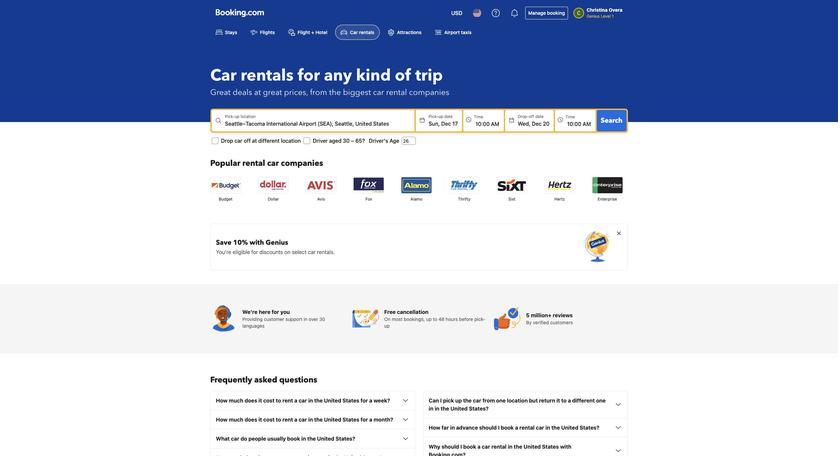 Task type: vqa. For each thing, say whether or not it's contained in the screenshot.
2nd date from the right
yes



Task type: locate. For each thing, give the bounding box(es) containing it.
1 vertical spatial rent
[[283, 417, 293, 423]]

genius inside save 10% with genius you're eligible for discounts on select car rentals.
[[266, 239, 288, 248]]

1 cost from the top
[[264, 398, 275, 404]]

book up why should i book a car rental in the united states with booking.com?
[[501, 425, 514, 431]]

2 vertical spatial states?
[[336, 436, 356, 442]]

for left month?
[[361, 417, 368, 423]]

rentals.
[[317, 250, 335, 256]]

date inside 'pick-up date sun, dec 17'
[[445, 114, 453, 119]]

how inside dropdown button
[[216, 398, 228, 404]]

it up "people"
[[259, 417, 262, 423]]

1 vertical spatial rentals
[[241, 65, 294, 87]]

in inside dropdown button
[[309, 417, 313, 423]]

hertz
[[555, 197, 565, 202]]

0 vertical spatial should
[[480, 425, 497, 431]]

book down advance
[[464, 444, 477, 451]]

discounts
[[260, 250, 283, 256]]

rental down how far in advance should i book a rental car in the united states?
[[492, 444, 507, 451]]

pick- up sun,
[[429, 114, 439, 119]]

1 vertical spatial from
[[483, 398, 495, 404]]

0 horizontal spatial date
[[445, 114, 453, 119]]

up right pick
[[456, 398, 462, 404]]

date for 20
[[536, 114, 544, 119]]

1 horizontal spatial off
[[529, 114, 535, 119]]

what
[[216, 436, 230, 442]]

dec inside drop-off date wed, dec 20
[[532, 121, 542, 127]]

much inside dropdown button
[[229, 398, 244, 404]]

0 vertical spatial rent
[[283, 398, 293, 404]]

1 horizontal spatial location
[[281, 138, 301, 144]]

does inside dropdown button
[[245, 398, 257, 404]]

1 horizontal spatial i
[[461, 444, 462, 451]]

kind
[[356, 65, 391, 87]]

0 horizontal spatial pick-
[[225, 114, 235, 119]]

2 dec from the left
[[532, 121, 542, 127]]

book right 'usually'
[[287, 436, 300, 442]]

cost up 'usually'
[[264, 417, 275, 423]]

off right drop
[[244, 138, 251, 144]]

states inside dropdown button
[[343, 417, 360, 423]]

to right return
[[562, 398, 567, 404]]

aged
[[329, 138, 342, 144]]

0 horizontal spatial companies
[[281, 158, 323, 169]]

the down return
[[552, 425, 560, 431]]

for inside 'we're here for you providing customer support in over 30 languages'
[[272, 310, 279, 316]]

states down how far in advance should i book a rental car in the united states? "dropdown button"
[[543, 444, 559, 451]]

rent up what car do people usually book in the united states?
[[283, 417, 293, 423]]

i inside "dropdown button"
[[499, 425, 500, 431]]

0 vertical spatial does
[[245, 398, 257, 404]]

pick-
[[225, 114, 235, 119], [429, 114, 439, 119]]

0 horizontal spatial i
[[441, 398, 442, 404]]

off inside drop-off date wed, dec 20
[[529, 114, 535, 119]]

0 vertical spatial at
[[254, 87, 261, 98]]

do
[[241, 436, 247, 442]]

book inside "dropdown button"
[[501, 425, 514, 431]]

1 vertical spatial cost
[[264, 417, 275, 423]]

rental down of
[[387, 87, 407, 98]]

much
[[229, 398, 244, 404], [229, 417, 244, 423]]

1 vertical spatial location
[[281, 138, 301, 144]]

car inside why should i book a car rental in the united states with booking.com?
[[482, 444, 491, 451]]

for up prices,
[[298, 65, 320, 87]]

location left driver
[[281, 138, 301, 144]]

bookings,
[[404, 317, 425, 323]]

1 date from the left
[[445, 114, 453, 119]]

1 vertical spatial how
[[216, 417, 228, 423]]

united inside dropdown button
[[324, 417, 342, 423]]

1 does from the top
[[245, 398, 257, 404]]

states left the week?
[[343, 398, 360, 404]]

pick- for pick-up date sun, dec 17
[[429, 114, 439, 119]]

how inside dropdown button
[[216, 417, 228, 423]]

car rentals
[[350, 30, 375, 35]]

how much does it cost to rent a car in the united states for a week?
[[216, 398, 390, 404]]

1 horizontal spatial rentals
[[359, 30, 375, 35]]

companies
[[409, 87, 450, 98], [281, 158, 323, 169]]

car inside car rentals for any kind of trip great deals at great prices, from the biggest car rental companies
[[210, 65, 237, 87]]

how for how much does it cost to rent a car in the united states for a month?
[[216, 417, 228, 423]]

car inside dropdown button
[[299, 417, 307, 423]]

a inside can i pick up the car from one location but return it to a different one in in the united states?
[[568, 398, 571, 404]]

states left month?
[[343, 417, 360, 423]]

manage booking link
[[526, 7, 569, 19]]

1 horizontal spatial states?
[[469, 406, 489, 412]]

30 right over
[[320, 317, 325, 323]]

million+
[[531, 313, 552, 319]]

driver aged 30 – 65?
[[313, 138, 365, 144]]

usd
[[452, 10, 463, 16]]

1 vertical spatial does
[[245, 417, 257, 423]]

how up 'what'
[[216, 417, 228, 423]]

1 vertical spatial off
[[244, 138, 251, 144]]

1 horizontal spatial pick-
[[429, 114, 439, 119]]

prices,
[[284, 87, 308, 98]]

1 vertical spatial states?
[[580, 425, 600, 431]]

car inside car rentals for any kind of trip great deals at great prices, from the biggest car rental companies
[[373, 87, 385, 98]]

1 one from the left
[[497, 398, 506, 404]]

book
[[501, 425, 514, 431], [287, 436, 300, 442], [464, 444, 477, 451]]

fox
[[366, 197, 373, 202]]

you
[[281, 310, 290, 316]]

dec
[[442, 121, 451, 127], [532, 121, 542, 127]]

companies inside car rentals for any kind of trip great deals at great prices, from the biggest car rental companies
[[409, 87, 450, 98]]

dec inside 'pick-up date sun, dec 17'
[[442, 121, 451, 127]]

different inside can i pick up the car from one location but return it to a different one in in the united states?
[[573, 398, 595, 404]]

alamo
[[411, 197, 423, 202]]

dec for sun,
[[442, 121, 451, 127]]

1 vertical spatial 30
[[320, 317, 325, 323]]

0 horizontal spatial states?
[[336, 436, 356, 442]]

30 left –
[[343, 138, 350, 144]]

0 horizontal spatial genius
[[266, 239, 288, 248]]

rent down questions
[[283, 398, 293, 404]]

rental inside car rentals for any kind of trip great deals at great prices, from the biggest car rental companies
[[387, 87, 407, 98]]

the right pick
[[464, 398, 472, 404]]

1 dec from the left
[[442, 121, 451, 127]]

rentals for car rentals for any kind of trip great deals at great prices, from the biggest car rental companies
[[241, 65, 294, 87]]

much inside dropdown button
[[229, 417, 244, 423]]

support
[[286, 317, 303, 323]]

save 10% with genius you're eligible for discounts on select car rentals.
[[216, 239, 335, 256]]

should right advance
[[480, 425, 497, 431]]

rental up 'why should i book a car rental in the united states with booking.com?' dropdown button
[[520, 425, 535, 431]]

2 rent from the top
[[283, 417, 293, 423]]

a down advance
[[478, 444, 481, 451]]

0 horizontal spatial 30
[[320, 317, 325, 323]]

level
[[601, 14, 611, 19]]

week?
[[374, 398, 390, 404]]

1 horizontal spatial 30
[[343, 138, 350, 144]]

a
[[295, 398, 298, 404], [370, 398, 373, 404], [568, 398, 571, 404], [295, 417, 298, 423], [370, 417, 373, 423], [516, 425, 519, 431], [478, 444, 481, 451]]

rentals inside car rentals for any kind of trip great deals at great prices, from the biggest car rental companies
[[241, 65, 294, 87]]

2 horizontal spatial location
[[508, 398, 528, 404]]

sun,
[[429, 121, 440, 127]]

how much does it cost to rent a car in the united states for a month?
[[216, 417, 394, 423]]

i inside can i pick up the car from one location but return it to a different one in in the united states?
[[441, 398, 442, 404]]

how inside "dropdown button"
[[429, 425, 441, 431]]

with inside why should i book a car rental in the united states with booking.com?
[[561, 444, 572, 451]]

free cancellation image
[[352, 306, 379, 333]]

a left the week?
[[370, 398, 373, 404]]

up inside 'pick-up date sun, dec 17'
[[439, 114, 444, 119]]

dec left the 17
[[442, 121, 451, 127]]

location left but at the bottom of the page
[[508, 398, 528, 404]]

airport
[[445, 30, 460, 35]]

0 horizontal spatial car
[[210, 65, 237, 87]]

2 one from the left
[[597, 398, 606, 404]]

up up sun,
[[439, 114, 444, 119]]

0 horizontal spatial should
[[442, 444, 460, 451]]

genius up discounts
[[266, 239, 288, 248]]

it right return
[[557, 398, 561, 404]]

2 cost from the top
[[264, 417, 275, 423]]

2 vertical spatial i
[[461, 444, 462, 451]]

should inside "dropdown button"
[[480, 425, 497, 431]]

1 much from the top
[[229, 398, 244, 404]]

0 horizontal spatial rentals
[[241, 65, 294, 87]]

attractions link
[[383, 25, 427, 40]]

in
[[304, 317, 308, 323], [309, 398, 313, 404], [429, 406, 434, 412], [435, 406, 440, 412], [309, 417, 313, 423], [451, 425, 455, 431], [546, 425, 551, 431], [302, 436, 306, 442], [508, 444, 513, 451]]

2 horizontal spatial book
[[501, 425, 514, 431]]

for right eligible
[[252, 250, 258, 256]]

rent inside dropdown button
[[283, 417, 293, 423]]

states inside why should i book a car rental in the united states with booking.com?
[[543, 444, 559, 451]]

how down frequently
[[216, 398, 228, 404]]

drop-
[[518, 114, 529, 119]]

does inside dropdown button
[[245, 417, 257, 423]]

1 vertical spatial different
[[573, 398, 595, 404]]

cost down asked
[[264, 398, 275, 404]]

a down can i pick up the car from one location but return it to a different one in in the united states? at the bottom of page
[[516, 425, 519, 431]]

1 horizontal spatial book
[[464, 444, 477, 451]]

0 horizontal spatial one
[[497, 398, 506, 404]]

1 horizontal spatial car
[[350, 30, 358, 35]]

2 horizontal spatial i
[[499, 425, 500, 431]]

cost inside how much does it cost to rent a car in the united states for a month? dropdown button
[[264, 417, 275, 423]]

to up 'usually'
[[276, 417, 281, 423]]

in inside 'we're here for you providing customer support in over 30 languages'
[[304, 317, 308, 323]]

65?
[[356, 138, 365, 144]]

does
[[245, 398, 257, 404], [245, 417, 257, 423]]

2 horizontal spatial states?
[[580, 425, 600, 431]]

17
[[453, 121, 458, 127]]

from inside car rentals for any kind of trip great deals at great prices, from the biggest car rental companies
[[310, 87, 327, 98]]

1 vertical spatial car
[[210, 65, 237, 87]]

driver
[[313, 138, 328, 144]]

2 vertical spatial states
[[543, 444, 559, 451]]

i right can
[[441, 398, 442, 404]]

date for 17
[[445, 114, 453, 119]]

cost for how much does it cost to rent a car in the united states for a month?
[[264, 417, 275, 423]]

most
[[392, 317, 403, 323]]

0 vertical spatial genius
[[587, 14, 600, 19]]

it inside dropdown button
[[259, 417, 262, 423]]

2 pick- from the left
[[429, 114, 439, 119]]

1 horizontal spatial one
[[597, 398, 606, 404]]

customer
[[264, 317, 285, 323]]

Driver's Age number field
[[402, 137, 416, 145]]

date
[[445, 114, 453, 119], [536, 114, 544, 119]]

languages
[[243, 324, 265, 329]]

alamo logo image
[[402, 178, 432, 194]]

sixt
[[509, 197, 516, 202]]

the inside car rentals for any kind of trip great deals at great prices, from the biggest car rental companies
[[329, 87, 341, 98]]

for inside dropdown button
[[361, 417, 368, 423]]

how much does it cost to rent a car in the united states for a week? button
[[216, 397, 410, 405]]

it for how much does it cost to rent a car in the united states for a week?
[[259, 398, 262, 404]]

pick- up drop
[[225, 114, 235, 119]]

it down frequently asked questions
[[259, 398, 262, 404]]

how far in advance should i book a rental car in the united states?
[[429, 425, 600, 431]]

0 vertical spatial companies
[[409, 87, 450, 98]]

0 vertical spatial states
[[343, 398, 360, 404]]

to left 48
[[433, 317, 438, 323]]

location down deals
[[241, 114, 256, 119]]

car inside can i pick up the car from one location but return it to a different one in in the united states?
[[473, 398, 482, 404]]

frequently asked questions
[[210, 375, 318, 386]]

0 vertical spatial book
[[501, 425, 514, 431]]

does down frequently asked questions
[[245, 398, 257, 404]]

sixt logo image
[[497, 178, 528, 194]]

from inside can i pick up the car from one location but return it to a different one in in the united states?
[[483, 398, 495, 404]]

much for how much does it cost to rent a car in the united states for a month?
[[229, 417, 244, 423]]

christina overa genius level 1
[[587, 7, 623, 19]]

0 vertical spatial states?
[[469, 406, 489, 412]]

0 horizontal spatial off
[[244, 138, 251, 144]]

drop
[[221, 138, 233, 144]]

2 vertical spatial book
[[464, 444, 477, 451]]

at up popular rental car companies
[[252, 138, 257, 144]]

can i pick up the car from one location but return it to a different one in in the united states? button
[[429, 397, 623, 413]]

rentals
[[359, 30, 375, 35], [241, 65, 294, 87]]

should up booking.com?
[[442, 444, 460, 451]]

should inside why should i book a car rental in the united states with booking.com?
[[442, 444, 460, 451]]

rent
[[283, 398, 293, 404], [283, 417, 293, 423]]

the down any
[[329, 87, 341, 98]]

the down how much does it cost to rent a car in the united states for a month? dropdown button
[[308, 436, 316, 442]]

great
[[263, 87, 282, 98]]

companies down trip
[[409, 87, 450, 98]]

for left the week?
[[361, 398, 368, 404]]

search
[[601, 116, 623, 125]]

0 horizontal spatial dec
[[442, 121, 451, 127]]

car inside save 10% with genius you're eligible for discounts on select car rentals.
[[308, 250, 316, 256]]

0 horizontal spatial location
[[241, 114, 256, 119]]

0 vertical spatial car
[[350, 30, 358, 35]]

1 vertical spatial book
[[287, 436, 300, 442]]

1 horizontal spatial from
[[483, 398, 495, 404]]

location
[[241, 114, 256, 119], [281, 138, 301, 144], [508, 398, 528, 404]]

for inside dropdown button
[[361, 398, 368, 404]]

advance
[[457, 425, 478, 431]]

2 vertical spatial location
[[508, 398, 528, 404]]

much down frequently
[[229, 398, 244, 404]]

hotel
[[316, 30, 328, 35]]

off
[[529, 114, 535, 119], [244, 138, 251, 144]]

2 date from the left
[[536, 114, 544, 119]]

age
[[390, 138, 400, 144]]

budget logo image
[[211, 178, 241, 194]]

genius down christina
[[587, 14, 600, 19]]

1 horizontal spatial genius
[[587, 14, 600, 19]]

the inside why should i book a car rental in the united states with booking.com?
[[514, 444, 523, 451]]

car
[[373, 87, 385, 98], [235, 138, 243, 144], [267, 158, 279, 169], [308, 250, 316, 256], [299, 398, 307, 404], [473, 398, 482, 404], [299, 417, 307, 423], [536, 425, 545, 431], [231, 436, 240, 442], [482, 444, 491, 451]]

companies down driver
[[281, 158, 323, 169]]

1 vertical spatial states
[[343, 417, 360, 423]]

date inside drop-off date wed, dec 20
[[536, 114, 544, 119]]

off up wed,
[[529, 114, 535, 119]]

1 vertical spatial should
[[442, 444, 460, 451]]

0 horizontal spatial with
[[250, 239, 264, 248]]

cost inside how much does it cost to rent a car in the united states for a week? dropdown button
[[264, 398, 275, 404]]

thrifty logo image
[[450, 178, 480, 194]]

30 inside 'we're here for you providing customer support in over 30 languages'
[[320, 317, 325, 323]]

i
[[441, 398, 442, 404], [499, 425, 500, 431], [461, 444, 462, 451]]

how for how far in advance should i book a rental car in the united states?
[[429, 425, 441, 431]]

for inside car rentals for any kind of trip great deals at great prices, from the biggest car rental companies
[[298, 65, 320, 87]]

1 pick- from the left
[[225, 114, 235, 119]]

0 vertical spatial off
[[529, 114, 535, 119]]

0 vertical spatial how
[[216, 398, 228, 404]]

budget
[[219, 197, 233, 202]]

one
[[497, 398, 506, 404], [597, 398, 606, 404]]

1 horizontal spatial different
[[573, 398, 595, 404]]

how left far
[[429, 425, 441, 431]]

date up the 17
[[445, 114, 453, 119]]

0 vertical spatial cost
[[264, 398, 275, 404]]

fox logo image
[[354, 178, 384, 194]]

1 vertical spatial with
[[561, 444, 572, 451]]

for inside save 10% with genius you're eligible for discounts on select car rentals.
[[252, 250, 258, 256]]

car right hotel
[[350, 30, 358, 35]]

a left month?
[[370, 417, 373, 423]]

1 horizontal spatial should
[[480, 425, 497, 431]]

1 horizontal spatial date
[[536, 114, 544, 119]]

1 vertical spatial genius
[[266, 239, 288, 248]]

flight + hotel link
[[283, 25, 333, 40]]

pick-up date sun, dec 17
[[429, 114, 458, 127]]

states for week?
[[343, 398, 360, 404]]

at
[[254, 87, 261, 98], [252, 138, 257, 144]]

the down how far in advance should i book a rental car in the united states?
[[514, 444, 523, 451]]

should
[[480, 425, 497, 431], [442, 444, 460, 451]]

2 much from the top
[[229, 417, 244, 423]]

avis logo image
[[306, 178, 336, 194]]

1 rent from the top
[[283, 398, 293, 404]]

to inside can i pick up the car from one location but return it to a different one in in the united states?
[[562, 398, 567, 404]]

i up booking.com?
[[461, 444, 462, 451]]

pick-
[[475, 317, 486, 323]]

0 vertical spatial with
[[250, 239, 264, 248]]

0 horizontal spatial different
[[259, 138, 280, 144]]

+
[[312, 30, 315, 35]]

does up "people"
[[245, 417, 257, 423]]

rent inside dropdown button
[[283, 398, 293, 404]]

1
[[612, 14, 614, 19]]

–
[[351, 138, 354, 144]]

1 horizontal spatial dec
[[532, 121, 542, 127]]

pick- inside 'pick-up date sun, dec 17'
[[429, 114, 439, 119]]

the down how much does it cost to rent a car in the united states for a week? dropdown button
[[315, 417, 323, 423]]

car up great
[[210, 65, 237, 87]]

with inside save 10% with genius you're eligible for discounts on select car rentals.
[[250, 239, 264, 248]]

a right return
[[568, 398, 571, 404]]

date up 20
[[536, 114, 544, 119]]

2 vertical spatial how
[[429, 425, 441, 431]]

2 does from the top
[[245, 417, 257, 423]]

a inside "dropdown button"
[[516, 425, 519, 431]]

0 vertical spatial rentals
[[359, 30, 375, 35]]

united inside "dropdown button"
[[562, 425, 579, 431]]

any
[[324, 65, 352, 87]]

i up why should i book a car rental in the united states with booking.com?
[[499, 425, 500, 431]]

rental inside how far in advance should i book a rental car in the united states? "dropdown button"
[[520, 425, 535, 431]]

1 horizontal spatial with
[[561, 444, 572, 451]]

1 vertical spatial much
[[229, 417, 244, 423]]

from
[[310, 87, 327, 98], [483, 398, 495, 404]]

save
[[216, 239, 232, 248]]

0 vertical spatial much
[[229, 398, 244, 404]]

for
[[298, 65, 320, 87], [252, 250, 258, 256], [272, 310, 279, 316], [361, 398, 368, 404], [361, 417, 368, 423]]

for up 'customer'
[[272, 310, 279, 316]]

0 horizontal spatial from
[[310, 87, 327, 98]]

can i pick up the car from one location but return it to a different one in in the united states?
[[429, 398, 606, 412]]

0 vertical spatial 30
[[343, 138, 350, 144]]

does for how much does it cost to rent a car in the united states for a week?
[[245, 398, 257, 404]]

here
[[259, 310, 271, 316]]

in inside why should i book a car rental in the united states with booking.com?
[[508, 444, 513, 451]]

0 vertical spatial from
[[310, 87, 327, 98]]

a down how much does it cost to rent a car in the united states for a week?
[[295, 417, 298, 423]]

1 vertical spatial i
[[499, 425, 500, 431]]

dec left 20
[[532, 121, 542, 127]]

1 horizontal spatial companies
[[409, 87, 450, 98]]

a down questions
[[295, 398, 298, 404]]

at left great
[[254, 87, 261, 98]]

different
[[259, 138, 280, 144], [573, 398, 595, 404]]

0 vertical spatial i
[[441, 398, 442, 404]]

much up do on the bottom of the page
[[229, 417, 244, 423]]



Task type: describe. For each thing, give the bounding box(es) containing it.
thrifty
[[458, 197, 471, 202]]

attractions
[[397, 30, 422, 35]]

why should i book a car rental in the united states with booking.com? button
[[429, 443, 623, 457]]

up down deals
[[235, 114, 240, 119]]

the up how much does it cost to rent a car in the united states for a month? dropdown button
[[315, 398, 323, 404]]

driver's age
[[369, 138, 400, 144]]

up down the on
[[385, 324, 390, 329]]

return
[[540, 398, 556, 404]]

flights link
[[246, 25, 280, 40]]

48
[[439, 317, 445, 323]]

pick
[[443, 398, 454, 404]]

biggest
[[343, 87, 371, 98]]

dec for wed,
[[532, 121, 542, 127]]

states for month?
[[343, 417, 360, 423]]

0 vertical spatial different
[[259, 138, 280, 144]]

flights
[[260, 30, 275, 35]]

to down asked
[[276, 398, 281, 404]]

book inside why should i book a car rental in the united states with booking.com?
[[464, 444, 477, 451]]

how for how much does it cost to rent a car in the united states for a week?
[[216, 398, 228, 404]]

car for car rentals for any kind of trip great deals at great prices, from the biggest car rental companies
[[210, 65, 237, 87]]

driver's
[[369, 138, 389, 144]]

up left 48
[[427, 317, 432, 323]]

does for how much does it cost to rent a car in the united states for a month?
[[245, 417, 257, 423]]

car inside "dropdown button"
[[536, 425, 545, 431]]

to inside free cancellation on most bookings, up to 48 hours before pick- up
[[433, 317, 438, 323]]

the inside "dropdown button"
[[552, 425, 560, 431]]

people
[[249, 436, 266, 442]]

cancellation
[[397, 310, 429, 316]]

a inside why should i book a car rental in the united states with booking.com?
[[478, 444, 481, 451]]

to inside dropdown button
[[276, 417, 281, 423]]

10%
[[233, 239, 248, 248]]

genius inside "christina overa genius level 1"
[[587, 14, 600, 19]]

at inside car rentals for any kind of trip great deals at great prices, from the biggest car rental companies
[[254, 87, 261, 98]]

booking.com online hotel reservations image
[[216, 9, 264, 17]]

rent for how much does it cost to rent a car in the united states for a week?
[[283, 398, 293, 404]]

you're
[[216, 250, 232, 256]]

car rentals for any kind of trip great deals at great prices, from the biggest car rental companies
[[210, 65, 450, 98]]

why
[[429, 444, 441, 451]]

dollar logo image
[[259, 178, 289, 194]]

providing
[[243, 317, 263, 323]]

5 million+ reviews image
[[494, 306, 521, 333]]

popular rental car companies
[[210, 158, 323, 169]]

rent for how much does it cost to rent a car in the united states for a month?
[[283, 417, 293, 423]]

eligible
[[233, 250, 250, 256]]

rentals for car rentals
[[359, 30, 375, 35]]

asked
[[255, 375, 278, 386]]

enterprise logo image
[[593, 178, 623, 194]]

customers
[[551, 320, 573, 326]]

search button
[[597, 110, 627, 132]]

airport taxis
[[445, 30, 472, 35]]

it inside can i pick up the car from one location but return it to a different one in in the united states?
[[557, 398, 561, 404]]

questions
[[280, 375, 318, 386]]

can
[[429, 398, 439, 404]]

the inside dropdown button
[[315, 417, 323, 423]]

pick- for pick-up location
[[225, 114, 235, 119]]

0 vertical spatial location
[[241, 114, 256, 119]]

deals
[[233, 87, 252, 98]]

great
[[210, 87, 231, 98]]

before
[[460, 317, 474, 323]]

cost for how much does it cost to rent a car in the united states for a week?
[[264, 398, 275, 404]]

Pick-up location field
[[225, 120, 415, 128]]

taxis
[[462, 30, 472, 35]]

hours
[[446, 317, 458, 323]]

we're here for you providing customer support in over 30 languages
[[243, 310, 325, 329]]

hertz logo image
[[545, 178, 575, 194]]

car for car rentals
[[350, 30, 358, 35]]

location inside can i pick up the car from one location but return it to a different one in in the united states?
[[508, 398, 528, 404]]

5 million+ reviews by verified customers
[[527, 313, 573, 326]]

on
[[285, 250, 291, 256]]

avis
[[318, 197, 325, 202]]

we're
[[243, 310, 258, 316]]

on
[[385, 317, 391, 323]]

it for how much does it cost to rent a car in the united states for a month?
[[259, 417, 262, 423]]

free cancellation on most bookings, up to 48 hours before pick- up
[[385, 310, 486, 329]]

enterprise
[[598, 197, 618, 202]]

1 vertical spatial at
[[252, 138, 257, 144]]

trip
[[416, 65, 443, 87]]

0 horizontal spatial book
[[287, 436, 300, 442]]

airport taxis link
[[430, 25, 477, 40]]

booking
[[548, 10, 565, 16]]

manage booking
[[529, 10, 565, 16]]

the down pick
[[441, 406, 450, 412]]

20
[[544, 121, 550, 127]]

flight
[[298, 30, 310, 35]]

how much does it cost to rent a car in the united states for a month? button
[[216, 416, 410, 424]]

overa
[[609, 7, 623, 13]]

popular
[[210, 158, 241, 169]]

we're here for you image
[[210, 306, 237, 333]]

dollar
[[268, 197, 279, 202]]

much for how much does it cost to rent a car in the united states for a week?
[[229, 398, 244, 404]]

why should i book a car rental in the united states with booking.com?
[[429, 444, 572, 457]]

reviews
[[553, 313, 573, 319]]

usd button
[[448, 5, 467, 21]]

up inside can i pick up the car from one location but return it to a different one in in the united states?
[[456, 398, 462, 404]]

1 vertical spatial companies
[[281, 158, 323, 169]]

christina
[[587, 7, 608, 13]]

stays
[[225, 30, 237, 35]]

what car do people usually book in the united states? button
[[216, 435, 410, 443]]

states? inside "dropdown button"
[[580, 425, 600, 431]]

united inside can i pick up the car from one location but return it to a different one in in the united states?
[[451, 406, 468, 412]]

of
[[395, 65, 412, 87]]

pick-up location
[[225, 114, 256, 119]]

drop car off at different location
[[221, 138, 301, 144]]

frequently
[[210, 375, 253, 386]]

rental inside why should i book a car rental in the united states with booking.com?
[[492, 444, 507, 451]]

flight + hotel
[[298, 30, 328, 35]]

rental down drop car off at different location
[[243, 158, 265, 169]]

select
[[292, 250, 307, 256]]

by
[[527, 320, 532, 326]]

i inside why should i book a car rental in the united states with booking.com?
[[461, 444, 462, 451]]

car rentals link
[[336, 25, 380, 40]]

states? inside can i pick up the car from one location but return it to a different one in in the united states?
[[469, 406, 489, 412]]

united inside why should i book a car rental in the united states with booking.com?
[[524, 444, 541, 451]]



